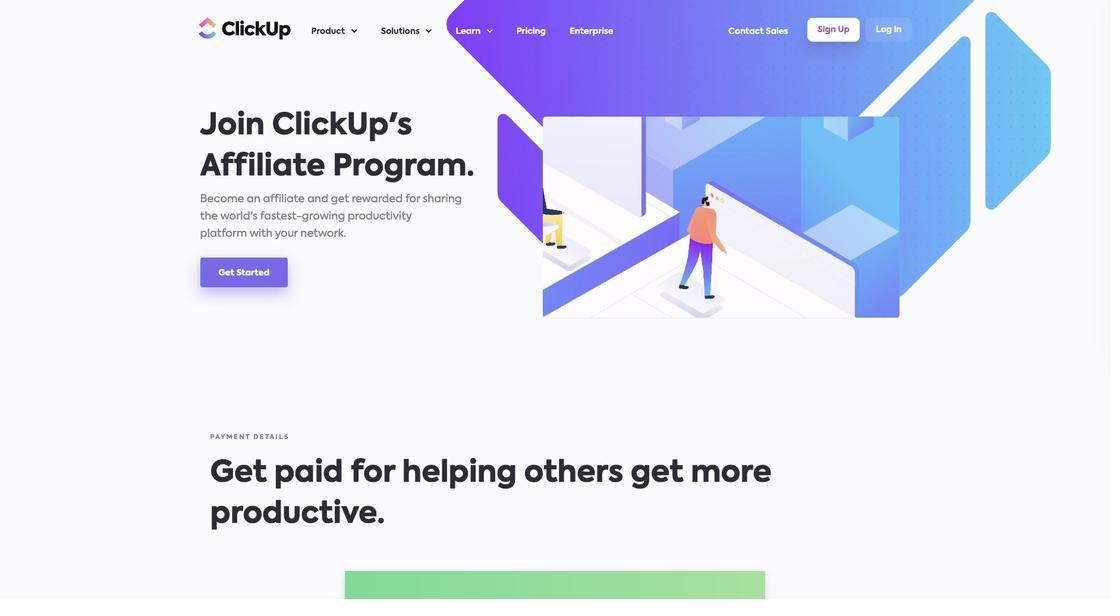 Task type: locate. For each thing, give the bounding box(es) containing it.
solutions
[[381, 27, 420, 36]]

learn
[[456, 27, 481, 36]]

growing
[[302, 211, 345, 222]]

payment
[[210, 434, 251, 441]]

affiliate
[[200, 152, 326, 182]]

get down payment
[[210, 459, 267, 489]]

world's
[[221, 211, 258, 222]]

contact
[[729, 27, 764, 36]]

the world's fastest-growing productivity
[[200, 211, 412, 222]]

0 vertical spatial get
[[219, 269, 235, 277]]

get for get paid for helping others get more productive.
[[210, 459, 267, 489]]

0 horizontal spatial get
[[331, 194, 349, 204]]

platform
[[200, 228, 247, 239]]

learn button
[[456, 1, 493, 59]]

1 vertical spatial get
[[631, 459, 684, 489]]

details
[[253, 434, 290, 441]]

get started link
[[200, 257, 288, 287]]

started
[[237, 269, 270, 277]]

0 horizontal spatial for
[[351, 459, 395, 489]]

1 horizontal spatial get
[[631, 459, 684, 489]]

join clickup's affiliate program.
[[200, 111, 475, 182]]

get left started
[[219, 269, 235, 277]]

0 vertical spatial get
[[331, 194, 349, 204]]

program.
[[333, 152, 475, 182]]

get
[[219, 269, 235, 277], [210, 459, 267, 489]]

network.
[[301, 228, 347, 239]]

get
[[331, 194, 349, 204], [631, 459, 684, 489]]

1 vertical spatial get
[[210, 459, 267, 489]]

become an affiliate and get rewarded for sharing
[[200, 194, 462, 204]]

for
[[406, 194, 420, 204], [351, 459, 395, 489]]

for inside the get paid for helping others get more productive.
[[351, 459, 395, 489]]

list
[[311, 1, 729, 59]]

in
[[895, 25, 902, 34]]

productivity
[[348, 211, 412, 222]]

others
[[525, 459, 624, 489]]

the
[[200, 211, 218, 222]]

up
[[839, 25, 850, 34]]

get inside the get paid for helping others get more productive.
[[210, 459, 267, 489]]

1 horizontal spatial for
[[406, 194, 420, 204]]

contact sales link
[[729, 1, 789, 59]]

1 vertical spatial for
[[351, 459, 395, 489]]

clickup's
[[272, 111, 412, 141]]

get for get started
[[219, 269, 235, 277]]

0 vertical spatial for
[[406, 194, 420, 204]]



Task type: describe. For each thing, give the bounding box(es) containing it.
enterprise link
[[570, 1, 614, 59]]

join
[[200, 111, 265, 141]]

sales
[[766, 27, 789, 36]]

productive.
[[210, 500, 385, 530]]

and
[[308, 194, 329, 204]]

get started
[[219, 269, 270, 277]]

paid
[[274, 459, 343, 489]]

platform with your network.
[[200, 228, 347, 239]]

with
[[250, 228, 273, 239]]

sign up
[[818, 25, 850, 34]]

become
[[200, 194, 244, 204]]

helping
[[403, 459, 517, 489]]

fastest-
[[260, 211, 302, 222]]

enterprise
[[570, 27, 614, 36]]

an
[[247, 194, 261, 204]]

log in link
[[866, 18, 912, 42]]

affiliate
[[263, 194, 305, 204]]

sign up button
[[808, 18, 860, 42]]

log in
[[876, 25, 902, 34]]

main navigation element
[[311, 1, 912, 59]]

payment details
[[210, 434, 290, 441]]

pricing
[[517, 27, 546, 36]]

get paid for helping others get more productive.
[[210, 459, 772, 530]]

your
[[275, 228, 298, 239]]

get inside the get paid for helping others get more productive.
[[631, 459, 684, 489]]

product
[[311, 27, 345, 36]]

more
[[691, 459, 772, 489]]

contact sales
[[729, 27, 789, 36]]

log
[[876, 25, 893, 34]]

pricing link
[[517, 1, 546, 59]]

sign
[[818, 25, 837, 34]]

list containing product
[[311, 1, 729, 59]]

sharing
[[423, 194, 462, 204]]

product button
[[311, 1, 357, 59]]

solutions button
[[381, 1, 432, 59]]

rewarded
[[352, 194, 403, 204]]



Task type: vqa. For each thing, say whether or not it's contained in the screenshot.
Sales
yes



